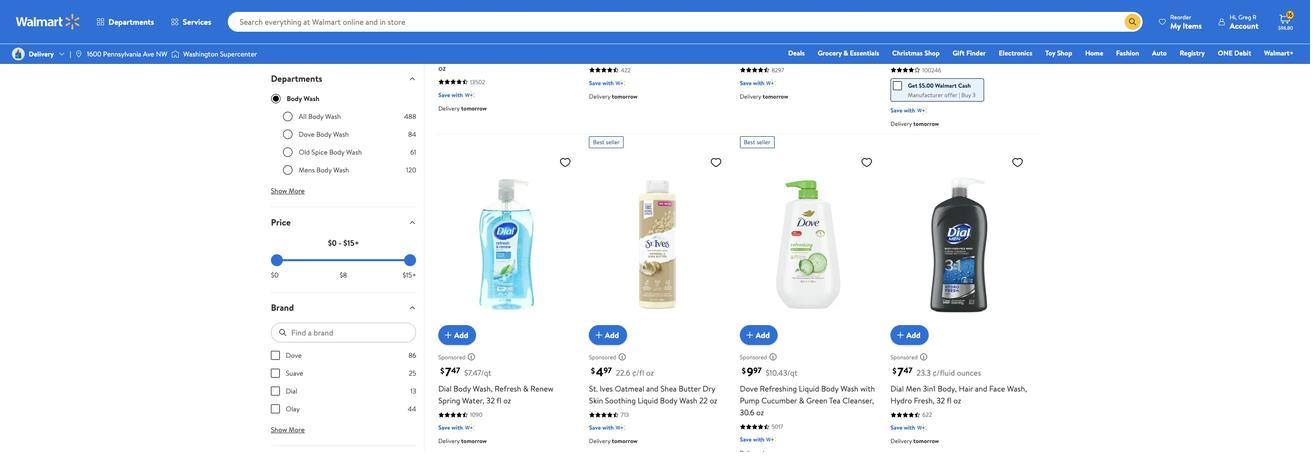 Task type: locate. For each thing, give the bounding box(es) containing it.
best seller
[[593, 138, 620, 146], [744, 138, 771, 146]]

delivery tomorrow down 622 on the bottom
[[891, 437, 940, 445]]

0 vertical spatial $0
[[328, 237, 337, 248]]

pump left cucumber
[[740, 395, 760, 406]]

save for $ 7 47 23.3 ¢/fluid ounces dial men 3in1 body, hair and face wash, hydro fresh, 32 fl oz
[[891, 423, 903, 432]]

reorder
[[1171, 13, 1192, 21]]

1 vertical spatial departments
[[271, 72, 322, 85]]

97 inside $ 9 97 $10.43/qt dove refreshing liquid body wash with pump cucumber & green tea cleanser, 30.6 oz
[[754, 365, 762, 376]]

0 vertical spatial dry
[[528, 50, 541, 61]]

1 horizontal spatial |
[[959, 91, 961, 99]]

wash, down "kids"
[[609, 50, 629, 61]]

97 inside "$ 8 97 29.9 ¢/fl oz olay ultra moisture body wash with shea butter, 30 fl oz"
[[905, 20, 913, 31]]

1 vertical spatial skin
[[543, 50, 557, 61]]

$10.43/qt
[[464, 23, 496, 34], [766, 23, 798, 34], [766, 367, 798, 378]]

fl inside $ 7 47 $7.47/qt dial body wash, refresh & renew spring water, 32 fl oz
[[497, 395, 502, 406]]

walmart plus image down 8297
[[767, 78, 777, 88]]

9 for $ 9 97 $10.43/qt dove sensitive skin hypoallergenic liquid body wash with pump, 30.6 oz
[[747, 19, 754, 36]]

1 show more from the top
[[271, 186, 305, 196]]

Body Wash radio
[[271, 94, 281, 104]]

$ for $ 9 97 $10.43/qt dove deep moisture liquid body wash with pump nourishing for dry skin 30.6 oz
[[441, 21, 445, 32]]

$ inside $ 4 97 22.6 ¢/fl oz st. ives oatmeal and shea butter dry skin soothing liquid body wash 22 oz
[[591, 366, 595, 376]]

ad disclaimer and feedback for ingridsponsoredproducts image
[[619, 353, 627, 361], [770, 353, 777, 361], [920, 353, 928, 361]]

electronics link
[[995, 48, 1038, 58]]

1 seller from the left
[[606, 138, 620, 146]]

1 vertical spatial show
[[271, 425, 287, 435]]

2 best from the left
[[744, 138, 756, 146]]

none checkbox inside brand "group"
[[271, 387, 280, 396]]

1 horizontal spatial shea
[[891, 50, 908, 61]]

1 show from the top
[[271, 186, 287, 196]]

1 vertical spatial more
[[289, 425, 305, 435]]

0 horizontal spatial  image
[[75, 50, 83, 58]]

3 sponsored from the left
[[740, 353, 768, 361]]

tomorrow down 13502
[[461, 104, 487, 112]]

tomorrow
[[612, 92, 638, 100], [763, 92, 789, 100], [461, 104, 487, 112], [914, 119, 940, 128], [461, 437, 487, 445], [612, 437, 638, 445], [914, 437, 940, 445]]

1 horizontal spatial dry
[[703, 383, 716, 394]]

dove inside brand "group"
[[286, 350, 302, 360]]

2 add button from the left
[[589, 325, 627, 345]]

wash, right face
[[1008, 383, 1028, 394]]

$10.43/qt inside $ 9 97 $10.43/qt dove sensitive skin hypoallergenic liquid body wash with pump, 30.6 oz
[[766, 23, 798, 34]]

7
[[445, 363, 452, 380], [898, 363, 904, 380]]

skin right the sensitive
[[793, 39, 807, 49]]

add for the add button related to the dove refreshing liquid body wash with pump cucumber & green tea cleanser, 30.6 oz image
[[756, 330, 770, 341]]

 image
[[12, 48, 25, 60]]

1 vertical spatial show more button
[[263, 422, 313, 438]]

tomorrow down 622 on the bottom
[[914, 437, 940, 445]]

None checkbox
[[271, 351, 280, 360], [271, 369, 280, 378], [271, 404, 280, 413], [271, 351, 280, 360], [271, 369, 280, 378], [271, 404, 280, 413]]

delivery tomorrow down 8297
[[740, 92, 789, 100]]

$ for $ 9 97 $10.43/qt dove refreshing liquid body wash with pump cucumber & green tea cleanser, 30.6 oz
[[742, 366, 746, 376]]

¢/fl right 29.9
[[933, 23, 945, 34]]

sponsored up the 4
[[589, 353, 617, 361]]

wash inside $ 9 97 $10.43/qt dove refreshing liquid body wash with pump cucumber & green tea cleanser, 30.6 oz
[[841, 383, 859, 394]]

2 show more from the top
[[271, 425, 305, 435]]

one debit link
[[1214, 48, 1257, 58]]

4 add button from the left
[[891, 325, 929, 345]]

97 left 22.6
[[604, 365, 612, 376]]

walmart plus image down the 1090
[[465, 423, 475, 433]]

2 add from the left
[[605, 330, 619, 341]]

more
[[289, 186, 305, 196], [289, 425, 305, 435]]

my
[[1171, 20, 1182, 31]]

tomorrow for $ 7 47 23.3 ¢/fluid ounces dial men 3in1 body, hair and face wash, hydro fresh, 32 fl oz
[[914, 437, 940, 445]]

departments up "1600 pennsylvania ave nw"
[[109, 16, 154, 27]]

in-
[[635, 39, 644, 49]]

$ 8 97 29.9 ¢/fl oz olay ultra moisture body wash with shea butter, 30 fl oz
[[891, 19, 1014, 61]]

$ 7 47 23.3 ¢/fluid ounces dial men 3in1 body, hair and face wash, hydro fresh, 32 fl oz
[[891, 363, 1028, 406]]

wash inside $ 4 97 22.6 ¢/fl oz st. ives oatmeal and shea butter dry skin soothing liquid body wash 22 oz
[[680, 395, 698, 406]]

1 horizontal spatial wash,
[[609, 50, 629, 61]]

1 and from the left
[[647, 383, 659, 394]]

delivery for $ 7 47 23.3 ¢/fluid ounces dial men 3in1 body, hair and face wash, hydro fresh, 32 fl oz
[[891, 437, 913, 445]]

2 moisture from the left
[[928, 39, 958, 49]]

97 up refreshing
[[754, 365, 762, 376]]

0 horizontal spatial 47
[[452, 365, 461, 376]]

1 horizontal spatial ad disclaimer and feedback for ingridsponsoredproducts image
[[770, 353, 777, 361]]

$ 9 97 $10.43/qt dove refreshing liquid body wash with pump cucumber & green tea cleanser, 30.6 oz
[[740, 363, 876, 418]]

moisture up nourishing in the top of the page
[[479, 39, 510, 49]]

0 horizontal spatial moisture
[[479, 39, 510, 49]]

0 horizontal spatial 32
[[487, 395, 495, 406]]

9 inside $ 9 97 $10.43/qt dove deep moisture liquid body wash with pump nourishing for dry skin 30.6 oz
[[445, 19, 452, 36]]

1 horizontal spatial 47
[[904, 365, 913, 376]]

brand group
[[271, 350, 416, 422]]

0 vertical spatial show more
[[271, 186, 305, 196]]

olay inside "$ 8 97 29.9 ¢/fl oz olay ultra moisture body wash with shea butter, 30 fl oz"
[[891, 39, 907, 49]]

622
[[923, 411, 933, 419]]

0 horizontal spatial 7
[[445, 363, 452, 380]]

1 horizontal spatial best seller
[[744, 138, 771, 146]]

fl right 30
[[946, 50, 951, 61]]

walmart plus image down 5017
[[767, 435, 777, 445]]

dry right for
[[528, 50, 541, 61]]

$10.43/qt up the sensitive
[[766, 23, 798, 34]]

$10.43/qt up deep
[[464, 23, 496, 34]]

auto
[[1153, 48, 1168, 58]]

ultra
[[909, 39, 926, 49]]

1 horizontal spatial departments
[[271, 72, 322, 85]]

0 horizontal spatial departments
[[109, 16, 154, 27]]

0 horizontal spatial $0
[[271, 270, 278, 280]]

97 for $ 9 97 $10.43/qt dove deep moisture liquid body wash with pump nourishing for dry skin 30.6 oz
[[452, 20, 461, 31]]

sponsored left ad disclaimer and feedback for ingridsponsoredproducts image at the bottom left of the page
[[439, 353, 466, 361]]

body inside $ 9 97 $10.43/qt dove deep moisture liquid body wash with pump nourishing for dry skin 30.6 oz
[[534, 39, 551, 49]]

show more for brand
[[271, 425, 305, 435]]

dove inside $ 9 97 $10.43/qt dove sensitive skin hypoallergenic liquid body wash with pump, 30.6 oz
[[740, 39, 758, 49]]

$7.47/qt
[[465, 367, 492, 378]]

$10.43/qt inside $ 9 97 $10.43/qt dove refreshing liquid body wash with pump cucumber & green tea cleanser, 30.6 oz
[[766, 367, 798, 378]]

30.6 inside $ 9 97 $10.43/qt dove sensitive skin hypoallergenic liquid body wash with pump, 30.6 oz
[[842, 50, 857, 61]]

47 left 23.3
[[904, 365, 913, 376]]

show more for departments
[[271, 186, 305, 196]]

liquid inside $ 9 97 $10.43/qt dove deep moisture liquid body wash with pump nourishing for dry skin 30.6 oz
[[511, 39, 532, 49]]

offer
[[945, 91, 958, 99]]

1 horizontal spatial add to cart image
[[744, 329, 756, 341]]

& inside $ 7 47 $7.47/qt dial body wash, refresh & renew spring water, 32 fl oz
[[524, 383, 529, 394]]

walmart plus image down 13502
[[465, 90, 475, 100]]

713
[[621, 411, 629, 419]]

1 7 from the left
[[445, 363, 452, 380]]

fl inside $ 7 47 23.3 ¢/fluid ounces dial men 3in1 body, hair and face wash, hydro fresh, 32 fl oz
[[947, 395, 952, 406]]

shea inside "$ 8 97 29.9 ¢/fl oz olay ultra moisture body wash with shea butter, 30 fl oz"
[[891, 50, 908, 61]]

sensitive
[[760, 39, 791, 49]]

pump inside $ 9 97 $10.43/qt dove deep moisture liquid body wash with pump nourishing for dry skin 30.6 oz
[[455, 50, 475, 61]]

delivery tomorrow for $ 7 47 23.3 ¢/fluid ounces dial men 3in1 body, hair and face wash, hydro fresh, 32 fl oz
[[891, 437, 940, 445]]

1
[[644, 39, 646, 49]]

$ for $ 7 47 $7.47/qt dial body wash, refresh & renew spring water, 32 fl oz
[[441, 366, 445, 376]]

97 left 29.9
[[905, 20, 913, 31]]

1 vertical spatial &
[[524, 383, 529, 394]]

shop for christmas shop
[[925, 48, 940, 58]]

save for $ 4 97 22.6 ¢/fl oz st. ives oatmeal and shea butter dry skin soothing liquid body wash 22 oz
[[589, 423, 601, 432]]

walmart plus image down 622 on the bottom
[[918, 423, 928, 433]]

dial inside $ 7 47 23.3 ¢/fluid ounces dial men 3in1 body, hair and face wash, hydro fresh, 32 fl oz
[[891, 383, 904, 394]]

1 moisture from the left
[[479, 39, 510, 49]]

none radio inside body wash option group
[[283, 147, 293, 157]]

walmart plus image down manufacturer
[[918, 105, 928, 115]]

with inside "$ 8 97 29.9 ¢/fl oz olay ultra moisture body wash with shea butter, 30 fl oz"
[[1000, 39, 1014, 49]]

2 horizontal spatial add to cart image
[[895, 329, 907, 341]]

¢/fl inside "$ 8 97 29.9 ¢/fl oz olay ultra moisture body wash with shea butter, 30 fl oz"
[[933, 23, 945, 34]]

7 up spring
[[445, 363, 452, 380]]

dove up old
[[299, 129, 315, 139]]

1 horizontal spatial skin
[[589, 395, 604, 406]]

3 add button from the left
[[740, 325, 778, 345]]

delivery tomorrow down 422
[[589, 92, 638, 100]]

1 best from the left
[[593, 138, 605, 146]]

9 inside $ 9 97 $10.43/qt dove sensitive skin hypoallergenic liquid body wash with pump, 30.6 oz
[[747, 19, 754, 36]]

liquid up green
[[799, 383, 820, 394]]

2 ad disclaimer and feedback for ingridsponsoredproducts image from the left
[[770, 353, 777, 361]]

97 inside $ 4 97 22.6 ¢/fl oz st. ives oatmeal and shea butter dry skin soothing liquid body wash 22 oz
[[604, 365, 612, 376]]

dove inside $ 9 97 $10.43/qt dove refreshing liquid body wash with pump cucumber & green tea cleanser, 30.6 oz
[[740, 383, 758, 394]]

christmas shop
[[893, 48, 940, 58]]

1 32 from the left
[[487, 395, 495, 406]]

1 horizontal spatial best
[[744, 138, 756, 146]]

buy
[[962, 91, 972, 99]]

christmas shop link
[[888, 48, 945, 58]]

oz inside $ 9 97 $10.43/qt dove deep moisture liquid body wash with pump nourishing for dry skin 30.6 oz
[[439, 62, 446, 73]]

more for departments
[[289, 186, 305, 196]]

$10.43/qt inside $ 9 97 $10.43/qt dove deep moisture liquid body wash with pump nourishing for dry skin 30.6 oz
[[464, 23, 496, 34]]

dove left refreshing
[[740, 383, 758, 394]]

0 horizontal spatial $15+
[[343, 237, 359, 248]]

0 vertical spatial skin
[[793, 39, 807, 49]]

best for 9
[[744, 138, 756, 146]]

97 inside $ 9 97 $10.43/qt dove deep moisture liquid body wash with pump nourishing for dry skin 30.6 oz
[[452, 20, 461, 31]]

0 vertical spatial shea
[[891, 50, 908, 61]]

tomorrow down 713
[[612, 437, 638, 445]]

1 add from the left
[[454, 330, 469, 341]]

shea left butter,
[[891, 50, 908, 61]]

$ for $ 8 97 29.9 ¢/fl oz olay ultra moisture body wash with shea butter, 30 fl oz
[[893, 21, 897, 32]]

delivery tomorrow for $ 7 47 $7.47/qt dial body wash, refresh & renew spring water, 32 fl oz
[[439, 437, 487, 445]]

dry up 22
[[703, 383, 716, 394]]

and right oatmeal
[[647, 383, 659, 394]]

dry inside $ 9 97 $10.43/qt dove deep moisture liquid body wash with pump nourishing for dry skin 30.6 oz
[[528, 50, 541, 61]]

0 horizontal spatial wash,
[[473, 383, 493, 394]]

1 horizontal spatial dial
[[439, 383, 452, 394]]

1 horizontal spatial $0
[[328, 237, 337, 248]]

2 best seller from the left
[[744, 138, 771, 146]]

tomorrow down 8297
[[763, 92, 789, 100]]

ad disclaimer and feedback for ingridsponsoredproducts image
[[468, 353, 476, 361]]

departments inside popup button
[[109, 16, 154, 27]]

47 inside $ 7 47 23.3 ¢/fluid ounces dial men 3in1 body, hair and face wash, hydro fresh, 32 fl oz
[[904, 365, 913, 376]]

moisture inside $ 9 97 $10.43/qt dove deep moisture liquid body wash with pump nourishing for dry skin 30.6 oz
[[479, 39, 510, 49]]

hi,
[[1231, 13, 1238, 21]]

30.6 inside $ 9 97 $10.43/qt dove deep moisture liquid body wash with pump nourishing for dry skin 30.6 oz
[[559, 50, 573, 61]]

$10.43/qt for $ 9 97 $10.43/qt dove sensitive skin hypoallergenic liquid body wash with pump, 30.6 oz
[[766, 23, 798, 34]]

brand
[[271, 301, 294, 314]]

0 horizontal spatial ad disclaimer and feedback for ingridsponsoredproducts image
[[619, 353, 627, 361]]

shea inside $ 4 97 22.6 ¢/fl oz st. ives oatmeal and shea butter dry skin soothing liquid body wash 22 oz
[[661, 383, 677, 394]]

1 more from the top
[[289, 186, 305, 196]]

1 vertical spatial pump
[[740, 395, 760, 406]]

1 horizontal spatial shop
[[1058, 48, 1073, 58]]

1 vertical spatial shea
[[661, 383, 677, 394]]

sponsored up refreshing
[[740, 353, 768, 361]]

$ inside $ 7 47 $7.47/qt dial body wash, refresh & renew spring water, 32 fl oz
[[441, 366, 445, 376]]

97 for $ 8 97 29.9 ¢/fl oz olay ultra moisture body wash with shea butter, 30 fl oz
[[905, 20, 913, 31]]

body inside $ 5 88 21.0 ¢/fl oz suave kids 3-in-1 shampoo conditioner body wash, purely fun, 28 oz single
[[589, 50, 607, 61]]

22
[[700, 395, 708, 406]]

$0 for $0
[[271, 270, 278, 280]]

0 vertical spatial pump
[[455, 50, 475, 61]]

ad disclaimer and feedback for ingridsponsoredproducts image up 23.3
[[920, 353, 928, 361]]

dial body wash, refresh & renew spring water, 32 fl oz image
[[439, 152, 576, 337]]

add for the add button associated with dial body wash, refresh & renew spring water, 32 fl oz image
[[454, 330, 469, 341]]

show
[[271, 186, 287, 196], [271, 425, 287, 435]]

get $5.00 walmart cash walmart plus, element
[[894, 81, 972, 91]]

& left green
[[800, 395, 805, 406]]

$10.43/qt for $ 9 97 $10.43/qt dove refreshing liquid body wash with pump cucumber & green tea cleanser, 30.6 oz
[[766, 367, 798, 378]]

&
[[844, 48, 849, 58], [524, 383, 529, 394], [800, 395, 805, 406]]

dove left deep
[[439, 39, 457, 49]]

add button for the dove refreshing liquid body wash with pump cucumber & green tea cleanser, 30.6 oz image
[[740, 325, 778, 345]]

2 horizontal spatial ad disclaimer and feedback for ingridsponsoredproducts image
[[920, 353, 928, 361]]

tomorrow for $ 4 97 22.6 ¢/fl oz st. ives oatmeal and shea butter dry skin soothing liquid body wash 22 oz
[[612, 437, 638, 445]]

 image left 1600
[[75, 50, 83, 58]]

¢/fl right 21.0
[[631, 23, 643, 34]]

120
[[406, 165, 416, 175]]

$ inside $ 5 88 21.0 ¢/fl oz suave kids 3-in-1 shampoo conditioner body wash, purely fun, 28 oz single
[[591, 21, 595, 32]]

| left buy
[[959, 91, 961, 99]]

pump down deep
[[455, 50, 475, 61]]

save with for $ 7 47 23.3 ¢/fluid ounces dial men 3in1 body, hair and face wash, hydro fresh, 32 fl oz
[[891, 423, 916, 432]]

shampoo
[[648, 39, 680, 49]]

wash, inside $ 7 47 $7.47/qt dial body wash, refresh & renew spring water, 32 fl oz
[[473, 383, 493, 394]]

soothing
[[605, 395, 636, 406]]

 image for 1600 pennsylvania ave nw
[[75, 50, 83, 58]]

butter
[[679, 383, 701, 394]]

washington supercenter
[[183, 49, 257, 59]]

olay
[[891, 39, 907, 49], [286, 404, 300, 414]]

dial inside $ 7 47 $7.47/qt dial body wash, refresh & renew spring water, 32 fl oz
[[439, 383, 452, 394]]

walmart plus image down 422
[[616, 78, 626, 88]]

save for $ 9 97 $10.43/qt dove deep moisture liquid body wash with pump nourishing for dry skin 30.6 oz
[[439, 91, 451, 99]]

0 vertical spatial suave
[[589, 39, 609, 49]]

0 vertical spatial show
[[271, 186, 287, 196]]

2 show from the top
[[271, 425, 287, 435]]

2 horizontal spatial wash,
[[1008, 383, 1028, 394]]

fl down refresh
[[497, 395, 502, 406]]

oz
[[645, 23, 653, 34], [947, 23, 955, 34], [681, 50, 689, 61], [858, 50, 866, 61], [953, 50, 960, 61], [439, 62, 446, 73], [647, 367, 654, 378], [504, 395, 511, 406], [710, 395, 718, 406], [954, 395, 962, 406], [757, 407, 764, 418]]

7 for $ 7 47 23.3 ¢/fluid ounces dial men 3in1 body, hair and face wash, hydro fresh, 32 fl oz
[[898, 363, 904, 380]]

32 down the body,
[[937, 395, 946, 406]]

 image
[[171, 49, 179, 59], [75, 50, 83, 58]]

walmart plus image
[[616, 78, 626, 88], [767, 78, 777, 88], [465, 423, 475, 433], [616, 423, 626, 433], [767, 435, 777, 445]]

wash,
[[609, 50, 629, 61], [473, 383, 493, 394], [1008, 383, 1028, 394]]

0 horizontal spatial suave
[[286, 368, 303, 378]]

dove inside $ 9 97 $10.43/qt dove deep moisture liquid body wash with pump nourishing for dry skin 30.6 oz
[[439, 39, 457, 49]]

liquid up for
[[511, 39, 532, 49]]

dry inside $ 4 97 22.6 ¢/fl oz st. ives oatmeal and shea butter dry skin soothing liquid body wash 22 oz
[[703, 383, 716, 394]]

& right the grocery
[[844, 48, 849, 58]]

walmart plus image for $ 9 97 $10.43/qt dove refreshing liquid body wash with pump cucumber & green tea cleanser, 30.6 oz
[[767, 435, 777, 445]]

0 horizontal spatial &
[[524, 383, 529, 394]]

save for $ 7 47 $7.47/qt dial body wash, refresh & renew spring water, 32 fl oz
[[439, 423, 451, 432]]

1 horizontal spatial 7
[[898, 363, 904, 380]]

0 vertical spatial olay
[[891, 39, 907, 49]]

body wash option group
[[283, 112, 416, 183]]

2 vertical spatial walmart plus image
[[918, 423, 928, 433]]

add button for dial body wash, refresh & renew spring water, 32 fl oz image
[[439, 325, 477, 345]]

r
[[1254, 13, 1257, 21]]

and right hair on the right bottom
[[976, 383, 988, 394]]

2 vertical spatial &
[[800, 395, 805, 406]]

liquid down oatmeal
[[638, 395, 659, 406]]

toy shop link
[[1042, 48, 1077, 58]]

$ inside $ 7 47 23.3 ¢/fluid ounces dial men 3in1 body, hair and face wash, hydro fresh, 32 fl oz
[[893, 366, 897, 376]]

$0 for $0 - $15+
[[328, 237, 337, 248]]

2 seller from the left
[[757, 138, 771, 146]]

fl down the body,
[[947, 395, 952, 406]]

show more button for brand
[[263, 422, 313, 438]]

walmart plus image for 7
[[918, 423, 928, 433]]

dove for $ 9 97 $10.43/qt dove deep moisture liquid body wash with pump nourishing for dry skin 30.6 oz
[[439, 39, 457, 49]]

None checkbox
[[271, 387, 280, 396]]

3 add to cart image from the left
[[895, 329, 907, 341]]

1 47 from the left
[[452, 365, 461, 376]]

1 horizontal spatial suave
[[589, 39, 609, 49]]

brand button
[[263, 292, 424, 323]]

1 horizontal spatial &
[[800, 395, 805, 406]]

1 horizontal spatial 30.6
[[740, 407, 755, 418]]

get $5.00 walmart cash
[[909, 81, 972, 90]]

sponsored up 23.3
[[891, 353, 918, 361]]

ad disclaimer and feedback for ingridsponsoredproducts image up refreshing
[[770, 353, 777, 361]]

0 horizontal spatial 30.6
[[559, 50, 573, 61]]

2 32 from the left
[[937, 395, 946, 406]]

show for brand
[[271, 425, 287, 435]]

skin
[[793, 39, 807, 49], [543, 50, 557, 61], [589, 395, 604, 406]]

skin down the st.
[[589, 395, 604, 406]]

walmart plus image for $ 9 97 $10.43/qt dove sensitive skin hypoallergenic liquid body wash with pump, 30.6 oz
[[767, 78, 777, 88]]

7 inside $ 7 47 $7.47/qt dial body wash, refresh & renew spring water, 32 fl oz
[[445, 363, 452, 380]]

refresh
[[495, 383, 522, 394]]

men
[[906, 383, 922, 394]]

2 add to cart image from the left
[[744, 329, 756, 341]]

97 up deep
[[452, 20, 461, 31]]

dial inside brand "group"
[[286, 386, 297, 396]]

body inside $ 9 97 $10.43/qt dove sensitive skin hypoallergenic liquid body wash with pump, 30.6 oz
[[763, 50, 780, 61]]

0 horizontal spatial dial
[[286, 386, 297, 396]]

$0 up brand
[[271, 270, 278, 280]]

wash, up water,
[[473, 383, 493, 394]]

 image right nw
[[171, 49, 179, 59]]

fl inside "$ 8 97 29.9 ¢/fl oz olay ultra moisture body wash with shea butter, 30 fl oz"
[[946, 50, 951, 61]]

1 show more button from the top
[[263, 183, 313, 199]]

1 horizontal spatial  image
[[171, 49, 179, 59]]

1 shop from the left
[[925, 48, 940, 58]]

wash
[[553, 39, 571, 49], [980, 39, 998, 49], [782, 50, 800, 61], [304, 94, 319, 104], [325, 112, 341, 121], [333, 129, 349, 139], [346, 147, 362, 157], [333, 165, 349, 175], [841, 383, 859, 394], [680, 395, 698, 406]]

| left 1600
[[70, 49, 71, 59]]

all
[[299, 112, 307, 121]]

¢/fl inside $ 4 97 22.6 ¢/fl oz st. ives oatmeal and shea butter dry skin soothing liquid body wash 22 oz
[[633, 367, 645, 378]]

97 for $ 9 97 $10.43/qt dove refreshing liquid body wash with pump cucumber & green tea cleanser, 30.6 oz
[[754, 365, 762, 376]]

2 more from the top
[[289, 425, 305, 435]]

9 for $ 9 97 $10.43/qt dove refreshing liquid body wash with pump cucumber & green tea cleanser, 30.6 oz
[[747, 363, 754, 380]]

dove refreshing liquid body wash with pump cucumber & green tea cleanser, 30.6 oz image
[[740, 152, 877, 337]]

9 inside $ 9 97 $10.43/qt dove refreshing liquid body wash with pump cucumber & green tea cleanser, 30.6 oz
[[747, 363, 754, 380]]

body inside $ 7 47 $7.47/qt dial body wash, refresh & renew spring water, 32 fl oz
[[454, 383, 471, 394]]

walmart image
[[16, 14, 80, 30]]

3 ad disclaimer and feedback for ingridsponsoredproducts image from the left
[[920, 353, 928, 361]]

shea
[[891, 50, 908, 61], [661, 383, 677, 394]]

0 horizontal spatial seller
[[606, 138, 620, 146]]

2 shop from the left
[[1058, 48, 1073, 58]]

0 horizontal spatial skin
[[543, 50, 557, 61]]

$ inside $ 9 97 $10.43/qt dove deep moisture liquid body wash with pump nourishing for dry skin 30.6 oz
[[441, 21, 445, 32]]

0 vertical spatial more
[[289, 186, 305, 196]]

97 for $ 4 97 22.6 ¢/fl oz st. ives oatmeal and shea butter dry skin soothing liquid body wash 22 oz
[[604, 365, 612, 376]]

None radio
[[283, 147, 293, 157]]

ave
[[143, 49, 154, 59]]

delivery tomorrow for $ 9 97 $10.43/qt dove deep moisture liquid body wash with pump nourishing for dry skin 30.6 oz
[[439, 104, 487, 112]]

47 left "$7.47/qt"
[[452, 365, 461, 376]]

$ inside "$ 8 97 29.9 ¢/fl oz olay ultra moisture body wash with shea butter, 30 fl oz"
[[893, 21, 897, 32]]

1 horizontal spatial seller
[[757, 138, 771, 146]]

mens
[[299, 165, 315, 175]]

save with for $ 7 47 $7.47/qt dial body wash, refresh & renew spring water, 32 fl oz
[[439, 423, 463, 432]]

32 right water,
[[487, 395, 495, 406]]

liquid inside $ 9 97 $10.43/qt dove refreshing liquid body wash with pump cucumber & green tea cleanser, 30.6 oz
[[799, 383, 820, 394]]

¢/fl right 22.6
[[633, 367, 645, 378]]

$0 left -
[[328, 237, 337, 248]]

delivery tomorrow down the 1090
[[439, 437, 487, 445]]

tomorrow down 422
[[612, 92, 638, 100]]

0 vertical spatial $15+
[[343, 237, 359, 248]]

0 vertical spatial walmart plus image
[[465, 90, 475, 100]]

1 vertical spatial $15+
[[403, 270, 416, 280]]

add to cart image
[[443, 329, 454, 341]]

0 horizontal spatial olay
[[286, 404, 300, 414]]

liquid down the sensitive
[[740, 50, 761, 61]]

1 vertical spatial $0
[[271, 270, 278, 280]]

2 7 from the left
[[898, 363, 904, 380]]

0 vertical spatial show more button
[[263, 183, 313, 199]]

0 horizontal spatial and
[[647, 383, 659, 394]]

47 inside $ 7 47 $7.47/qt dial body wash, refresh & renew spring water, 32 fl oz
[[452, 365, 461, 376]]

1 horizontal spatial moisture
[[928, 39, 958, 49]]

manufacturer
[[909, 91, 944, 99]]

add button for st. ives oatmeal and shea butter dry skin soothing liquid body wash 22 oz image
[[589, 325, 627, 345]]

0 horizontal spatial pump
[[455, 50, 475, 61]]

registry link
[[1176, 48, 1210, 58]]

liquid
[[511, 39, 532, 49], [740, 50, 761, 61], [799, 383, 820, 394], [638, 395, 659, 406]]

supercenter
[[220, 49, 257, 59]]

1 add to cart image from the left
[[593, 329, 605, 341]]

shop right toy
[[1058, 48, 1073, 58]]

mens body wash
[[299, 165, 349, 175]]

walmart plus image down 713
[[616, 423, 626, 433]]

seller
[[606, 138, 620, 146], [757, 138, 771, 146]]

kids
[[611, 39, 625, 49]]

deep
[[459, 39, 477, 49]]

2 47 from the left
[[904, 365, 913, 376]]

0 horizontal spatial add to cart image
[[593, 329, 605, 341]]

2 horizontal spatial skin
[[793, 39, 807, 49]]

30.6 inside $ 9 97 $10.43/qt dove refreshing liquid body wash with pump cucumber & green tea cleanser, 30.6 oz
[[740, 407, 755, 418]]

7 left 23.3
[[898, 363, 904, 380]]

0 vertical spatial departments
[[109, 16, 154, 27]]

$ inside $ 9 97 $10.43/qt dove refreshing liquid body wash with pump cucumber & green tea cleanser, 30.6 oz
[[742, 366, 746, 376]]

dove down brand
[[286, 350, 302, 360]]

add to favorites list, dove refreshing liquid body wash with pump cucumber & green tea cleanser, 30.6 oz image
[[861, 156, 873, 168]]

gift
[[953, 48, 965, 58]]

0 horizontal spatial dry
[[528, 50, 541, 61]]

Walmart Site-Wide search field
[[228, 12, 1143, 32]]

wash, inside $ 5 88 21.0 ¢/fl oz suave kids 3-in-1 shampoo conditioner body wash, purely fun, 28 oz single
[[609, 50, 629, 61]]

delivery tomorrow for $ 9 97 $10.43/qt dove sensitive skin hypoallergenic liquid body wash with pump, 30.6 oz
[[740, 92, 789, 100]]

30.6 for $ 9 97 $10.43/qt dove refreshing liquid body wash with pump cucumber & green tea cleanser, 30.6 oz
[[740, 407, 755, 418]]

97 for $ 9 97 $10.43/qt dove sensitive skin hypoallergenic liquid body wash with pump, 30.6 oz
[[754, 20, 762, 31]]

1 vertical spatial show more
[[271, 425, 305, 435]]

1 horizontal spatial pump
[[740, 395, 760, 406]]

2 and from the left
[[976, 383, 988, 394]]

shea left butter
[[661, 383, 677, 394]]

97 up the sensitive
[[754, 20, 762, 31]]

1 horizontal spatial and
[[976, 383, 988, 394]]

cucumber
[[762, 395, 798, 406]]

Search search field
[[228, 12, 1143, 32]]

& left renew
[[524, 383, 529, 394]]

add to cart image
[[593, 329, 605, 341], [744, 329, 756, 341], [895, 329, 907, 341]]

7 inside $ 7 47 23.3 ¢/fluid ounces dial men 3in1 body, hair and face wash, hydro fresh, 32 fl oz
[[898, 363, 904, 380]]

suave inside $ 5 88 21.0 ¢/fl oz suave kids 3-in-1 shampoo conditioner body wash, purely fun, 28 oz single
[[589, 39, 609, 49]]

0 horizontal spatial shea
[[661, 383, 677, 394]]

1 vertical spatial dry
[[703, 383, 716, 394]]

1 vertical spatial olay
[[286, 404, 300, 414]]

body inside $ 9 97 $10.43/qt dove refreshing liquid body wash with pump cucumber & green tea cleanser, 30.6 oz
[[822, 383, 839, 394]]

walmart plus image
[[465, 90, 475, 100], [918, 105, 928, 115], [918, 423, 928, 433]]

save with for $ 5 88 21.0 ¢/fl oz suave kids 3-in-1 shampoo conditioner body wash, purely fun, 28 oz single
[[589, 79, 614, 87]]

with
[[1000, 39, 1014, 49], [439, 50, 453, 61], [802, 50, 817, 61], [603, 79, 614, 87], [754, 79, 765, 87], [452, 91, 463, 99], [905, 106, 916, 114], [861, 383, 876, 394], [452, 423, 463, 432], [603, 423, 614, 432], [905, 423, 916, 432], [754, 435, 765, 444]]

departments up body wash
[[271, 72, 322, 85]]

0 horizontal spatial best
[[593, 138, 605, 146]]

0 horizontal spatial |
[[70, 49, 71, 59]]

save with for $ 9 97 $10.43/qt dove sensitive skin hypoallergenic liquid body wash with pump, 30.6 oz
[[740, 79, 765, 87]]

3-
[[627, 39, 635, 49]]

4 add from the left
[[907, 330, 921, 341]]

$ inside $ 9 97 $10.43/qt dove sensitive skin hypoallergenic liquid body wash with pump, 30.6 oz
[[742, 21, 746, 32]]

ad disclaimer and feedback for ingridsponsoredproducts image up 22.6
[[619, 353, 627, 361]]

2 show more button from the top
[[263, 422, 313, 438]]

ad disclaimer and feedback for ingridsponsoredproducts image for 4
[[619, 353, 627, 361]]

seller for 9
[[757, 138, 771, 146]]

2 horizontal spatial dial
[[891, 383, 904, 394]]

1 best seller from the left
[[593, 138, 620, 146]]

97 inside $ 9 97 $10.43/qt dove sensitive skin hypoallergenic liquid body wash with pump, 30.6 oz
[[754, 20, 762, 31]]

old
[[299, 147, 310, 157]]

sponsored
[[439, 353, 466, 361], [589, 353, 617, 361], [740, 353, 768, 361], [891, 353, 918, 361]]

25
[[409, 368, 416, 378]]

2 vertical spatial skin
[[589, 395, 604, 406]]

delivery for $ 9 97 $10.43/qt dove sensitive skin hypoallergenic liquid body wash with pump, 30.6 oz
[[740, 92, 762, 100]]

1 vertical spatial suave
[[286, 368, 303, 378]]

$5.00
[[920, 81, 934, 90]]

delivery tomorrow down 13502
[[439, 104, 487, 112]]

1 horizontal spatial olay
[[891, 39, 907, 49]]

$10.43/qt up refreshing
[[766, 367, 798, 378]]

2 horizontal spatial 30.6
[[842, 50, 857, 61]]

44
[[408, 404, 416, 414]]

skin right for
[[543, 50, 557, 61]]

1 add button from the left
[[439, 325, 477, 345]]

1 ad disclaimer and feedback for ingridsponsoredproducts image from the left
[[619, 353, 627, 361]]

dove left the sensitive
[[740, 39, 758, 49]]

¢/fl inside $ 5 88 21.0 ¢/fl oz suave kids 3-in-1 shampoo conditioner body wash, purely fun, 28 oz single
[[631, 23, 643, 34]]

$ for $ 5 88 21.0 ¢/fl oz suave kids 3-in-1 shampoo conditioner body wash, purely fun, 28 oz single
[[591, 21, 595, 32]]

3 add from the left
[[756, 330, 770, 341]]

shop for toy shop
[[1058, 48, 1073, 58]]

toy shop
[[1046, 48, 1073, 58]]

tomorrow down the 1090
[[461, 437, 487, 445]]

None radio
[[283, 112, 293, 121], [283, 129, 293, 139], [283, 165, 293, 175], [283, 112, 293, 121], [283, 129, 293, 139], [283, 165, 293, 175]]

price button
[[263, 207, 424, 237]]

1 horizontal spatial 32
[[937, 395, 946, 406]]

departments tab
[[263, 63, 424, 94]]

and inside $ 7 47 23.3 ¢/fluid ounces dial men 3in1 body, hair and face wash, hydro fresh, 32 fl oz
[[976, 383, 988, 394]]

fashion
[[1117, 48, 1140, 58]]

pump inside $ 9 97 $10.43/qt dove refreshing liquid body wash with pump cucumber & green tea cleanser, 30.6 oz
[[740, 395, 760, 406]]

shop up 100246
[[925, 48, 940, 58]]

departments inside dropdown button
[[271, 72, 322, 85]]

1600
[[87, 49, 101, 59]]

0 horizontal spatial best seller
[[593, 138, 620, 146]]

with inside $ 9 97 $10.43/qt dove deep moisture liquid body wash with pump nourishing for dry skin 30.6 oz
[[439, 50, 453, 61]]

0 horizontal spatial shop
[[925, 48, 940, 58]]

moisture up 30
[[928, 39, 958, 49]]

body inside "$ 8 97 29.9 ¢/fl oz olay ultra moisture body wash with shea butter, 30 fl oz"
[[960, 39, 978, 49]]

delivery tomorrow down 713
[[589, 437, 638, 445]]

save for $ 5 88 21.0 ¢/fl oz suave kids 3-in-1 shampoo conditioner body wash, purely fun, 28 oz single
[[589, 79, 601, 87]]

2 horizontal spatial &
[[844, 48, 849, 58]]



Task type: describe. For each thing, give the bounding box(es) containing it.
body wash
[[287, 94, 319, 104]]

wash inside $ 9 97 $10.43/qt dove sensitive skin hypoallergenic liquid body wash with pump, 30.6 oz
[[782, 50, 800, 61]]

3in1
[[923, 383, 936, 394]]

488
[[404, 112, 416, 121]]

$0 - $15+
[[328, 237, 359, 248]]

¢/fl for 4
[[633, 367, 645, 378]]

4
[[596, 363, 604, 380]]

Find a brand search field
[[271, 323, 416, 342]]

oz inside $ 7 47 $7.47/qt dial body wash, refresh & renew spring water, 32 fl oz
[[504, 395, 511, 406]]

departments button
[[88, 10, 163, 34]]

hi, greg r account
[[1231, 13, 1259, 31]]

and inside $ 4 97 22.6 ¢/fl oz st. ives oatmeal and shea butter dry skin soothing liquid body wash 22 oz
[[647, 383, 659, 394]]

32 inside $ 7 47 23.3 ¢/fluid ounces dial men 3in1 body, hair and face wash, hydro fresh, 32 fl oz
[[937, 395, 946, 406]]

best for 4
[[593, 138, 605, 146]]

brand tab
[[263, 292, 424, 323]]

wash inside "$ 8 97 29.9 ¢/fl oz olay ultra moisture body wash with shea butter, 30 fl oz"
[[980, 39, 998, 49]]

delivery tomorrow for $ 5 88 21.0 ¢/fl oz suave kids 3-in-1 shampoo conditioner body wash, purely fun, 28 oz single
[[589, 92, 638, 100]]

47 for $ 7 47 23.3 ¢/fluid ounces dial men 3in1 body, hair and face wash, hydro fresh, 32 fl oz
[[904, 365, 913, 376]]

old spice body wash
[[299, 147, 362, 157]]

butter,
[[909, 50, 933, 61]]

walmart plus image for 9
[[465, 90, 475, 100]]

walmart plus image for $ 4 97 22.6 ¢/fl oz st. ives oatmeal and shea butter dry skin soothing liquid body wash 22 oz
[[616, 423, 626, 433]]

tomorrow down manufacturer
[[914, 119, 940, 128]]

$ for $ 4 97 22.6 ¢/fl oz st. ives oatmeal and shea butter dry skin soothing liquid body wash 22 oz
[[591, 366, 595, 376]]

0 vertical spatial &
[[844, 48, 849, 58]]

dove body wash
[[299, 129, 349, 139]]

registry
[[1180, 48, 1206, 58]]

add for st. ives oatmeal and shea butter dry skin soothing liquid body wash 22 oz image's the add button
[[605, 330, 619, 341]]

save with for $ 4 97 22.6 ¢/fl oz st. ives oatmeal and shea butter dry skin soothing liquid body wash 22 oz
[[589, 423, 614, 432]]

dial men 3in1 body, hair and face wash, hydro fresh, 32 fl oz image
[[891, 152, 1028, 337]]

3
[[973, 91, 976, 99]]

finder
[[967, 48, 987, 58]]

fresh,
[[915, 395, 935, 406]]

$15 range field
[[271, 259, 416, 261]]

9 for $ 9 97 $10.43/qt dove deep moisture liquid body wash with pump nourishing for dry skin 30.6 oz
[[445, 19, 452, 36]]

1 sponsored from the left
[[439, 353, 466, 361]]

¢/fl for 5
[[631, 23, 643, 34]]

tomorrow for $ 7 47 $7.47/qt dial body wash, refresh & renew spring water, 32 fl oz
[[461, 437, 487, 445]]

essentials
[[850, 48, 880, 58]]

save with for $ 9 97 $10.43/qt dove refreshing liquid body wash with pump cucumber & green tea cleanser, 30.6 oz
[[740, 435, 765, 444]]

walmart plus image for $ 7 47 $7.47/qt dial body wash, refresh & renew spring water, 32 fl oz
[[465, 423, 475, 433]]

dove for $ 9 97 $10.43/qt dove refreshing liquid body wash with pump cucumber & green tea cleanser, 30.6 oz
[[740, 383, 758, 394]]

delivery for $ 7 47 $7.47/qt dial body wash, refresh & renew spring water, 32 fl oz
[[439, 437, 460, 445]]

skin inside $ 9 97 $10.43/qt dove deep moisture liquid body wash with pump nourishing for dry skin 30.6 oz
[[543, 50, 557, 61]]

$ 5 88 21.0 ¢/fl oz suave kids 3-in-1 shampoo conditioner body wash, purely fun, 28 oz single
[[589, 19, 723, 61]]

conditioner
[[682, 39, 723, 49]]

hypoallergenic
[[809, 39, 861, 49]]

walmart+
[[1265, 48, 1295, 58]]

ives
[[600, 383, 613, 394]]

1 horizontal spatial $15+
[[403, 270, 416, 280]]

water,
[[462, 395, 485, 406]]

 image for washington supercenter
[[171, 49, 179, 59]]

save for $ 9 97 $10.43/qt dove sensitive skin hypoallergenic liquid body wash with pump, 30.6 oz
[[740, 79, 752, 87]]

tea
[[830, 395, 841, 406]]

fun,
[[654, 50, 669, 61]]

delivery tomorrow down manufacturer
[[891, 119, 940, 128]]

nourishing
[[477, 50, 514, 61]]

show for departments
[[271, 186, 287, 196]]

oz inside $ 9 97 $10.43/qt dove sensitive skin hypoallergenic liquid body wash with pump, 30.6 oz
[[858, 50, 866, 61]]

refreshing
[[760, 383, 797, 394]]

gift finder link
[[949, 48, 991, 58]]

4 sponsored from the left
[[891, 353, 918, 361]]

services button
[[163, 10, 220, 34]]

$10.43/qt for $ 9 97 $10.43/qt dove deep moisture liquid body wash with pump nourishing for dry skin 30.6 oz
[[464, 23, 496, 34]]

best seller for 9
[[744, 138, 771, 146]]

oz inside $ 9 97 $10.43/qt dove refreshing liquid body wash with pump cucumber & green tea cleanser, 30.6 oz
[[757, 407, 764, 418]]

home link
[[1081, 48, 1109, 58]]

grocery & essentials link
[[814, 48, 884, 58]]

ounces
[[958, 367, 982, 378]]

renew
[[531, 383, 554, 394]]

1090
[[470, 411, 483, 419]]

1 vertical spatial |
[[959, 91, 961, 99]]

walmart plus image for $ 5 88 21.0 ¢/fl oz suave kids 3-in-1 shampoo conditioner body wash, purely fun, 28 oz single
[[616, 78, 626, 88]]

walmart
[[936, 81, 957, 90]]

auto link
[[1148, 48, 1172, 58]]

$ for $ 7 47 23.3 ¢/fluid ounces dial men 3in1 body, hair and face wash, hydro fresh, 32 fl oz
[[893, 366, 897, 376]]

suave inside brand "group"
[[286, 368, 303, 378]]

services
[[183, 16, 211, 27]]

$ 9 97 $10.43/qt dove sensitive skin hypoallergenic liquid body wash with pump, 30.6 oz
[[740, 19, 866, 61]]

best seller for 4
[[593, 138, 620, 146]]

delivery for $ 5 88 21.0 ¢/fl oz suave kids 3-in-1 shampoo conditioner body wash, purely fun, 28 oz single
[[589, 92, 611, 100]]

dove for $ 9 97 $10.43/qt dove sensitive skin hypoallergenic liquid body wash with pump, 30.6 oz
[[740, 39, 758, 49]]

23.3
[[917, 367, 931, 378]]

home
[[1086, 48, 1104, 58]]

422
[[621, 66, 631, 74]]

$0 range field
[[271, 259, 416, 261]]

add to favorites list, dial men 3in1 body, hair and face wash, hydro fresh, 32 fl oz image
[[1012, 156, 1024, 168]]

debit
[[1235, 48, 1252, 58]]

$96.80
[[1279, 24, 1294, 31]]

ad disclaimer and feedback for ingridsponsoredproducts image for 9
[[770, 353, 777, 361]]

one
[[1219, 48, 1234, 58]]

liquid inside $ 9 97 $10.43/qt dove sensitive skin hypoallergenic liquid body wash with pump, 30.6 oz
[[740, 50, 761, 61]]

add button for dial men 3in1 body, hair and face wash, hydro fresh, 32 fl oz image
[[891, 325, 929, 345]]

all body wash
[[299, 112, 341, 121]]

28
[[671, 50, 679, 61]]

13
[[410, 386, 416, 396]]

7 for $ 7 47 $7.47/qt dial body wash, refresh & renew spring water, 32 fl oz
[[445, 363, 452, 380]]

tomorrow for $ 9 97 $10.43/qt dove sensitive skin hypoallergenic liquid body wash with pump, 30.6 oz
[[763, 92, 789, 100]]

account
[[1231, 20, 1259, 31]]

search icon image
[[1129, 18, 1137, 26]]

for
[[516, 50, 526, 61]]

tomorrow for $ 9 97 $10.43/qt dove deep moisture liquid body wash with pump nourishing for dry skin 30.6 oz
[[461, 104, 487, 112]]

items
[[1184, 20, 1203, 31]]

hair
[[959, 383, 974, 394]]

add for the add button associated with dial men 3in1 body, hair and face wash, hydro fresh, 32 fl oz image
[[907, 330, 921, 341]]

st.
[[589, 383, 598, 394]]

add to cart image for 9
[[744, 329, 756, 341]]

1 vertical spatial walmart plus image
[[918, 105, 928, 115]]

walmart+ link
[[1261, 48, 1299, 58]]

deals link
[[784, 48, 810, 58]]

wash inside $ 9 97 $10.43/qt dove deep moisture liquid body wash with pump nourishing for dry skin 30.6 oz
[[553, 39, 571, 49]]

add to cart image for 4
[[593, 329, 605, 341]]

spice
[[311, 147, 328, 157]]

delivery for $ 4 97 22.6 ¢/fl oz st. ives oatmeal and shea butter dry skin soothing liquid body wash 22 oz
[[589, 437, 611, 445]]

more for brand
[[289, 425, 305, 435]]

show more button for departments
[[263, 183, 313, 199]]

cleanser,
[[843, 395, 875, 406]]

¢/fluid
[[933, 367, 956, 378]]

get
[[909, 81, 918, 90]]

green
[[807, 395, 828, 406]]

5017
[[772, 422, 784, 431]]

body inside $ 4 97 22.6 ¢/fl oz st. ives oatmeal and shea butter dry skin soothing liquid body wash 22 oz
[[660, 395, 678, 406]]

save for $ 9 97 $10.43/qt dove refreshing liquid body wash with pump cucumber & green tea cleanser, 30.6 oz
[[740, 435, 752, 444]]

with inside $ 9 97 $10.43/qt dove refreshing liquid body wash with pump cucumber & green tea cleanser, 30.6 oz
[[861, 383, 876, 394]]

add to favorites list, st. ives oatmeal and shea butter dry skin soothing liquid body wash 22 oz image
[[711, 156, 722, 168]]

0 vertical spatial |
[[70, 49, 71, 59]]

add to favorites list, dial body wash, refresh & renew spring water, 32 fl oz image
[[560, 156, 572, 168]]

tomorrow for $ 5 88 21.0 ¢/fl oz suave kids 3-in-1 shampoo conditioner body wash, purely fun, 28 oz single
[[612, 92, 638, 100]]

-
[[339, 237, 341, 248]]

2 sponsored from the left
[[589, 353, 617, 361]]

fashion link
[[1113, 48, 1144, 58]]

32 inside $ 7 47 $7.47/qt dial body wash, refresh & renew spring water, 32 fl oz
[[487, 395, 495, 406]]

delivery for $ 9 97 $10.43/qt dove deep moisture liquid body wash with pump nourishing for dry skin 30.6 oz
[[439, 104, 460, 112]]

wash, inside $ 7 47 23.3 ¢/fluid ounces dial men 3in1 body, hair and face wash, hydro fresh, 32 fl oz
[[1008, 383, 1028, 394]]

pennsylvania
[[103, 49, 141, 59]]

¢/fl for 8
[[933, 23, 945, 34]]

30.6 for $ 9 97 $10.43/qt dove deep moisture liquid body wash with pump nourishing for dry skin 30.6 oz
[[559, 50, 573, 61]]

$ for $ 9 97 $10.43/qt dove sensitive skin hypoallergenic liquid body wash with pump, 30.6 oz
[[742, 21, 746, 32]]

grocery & essentials
[[818, 48, 880, 58]]

price tab
[[263, 207, 424, 237]]

skin inside $ 9 97 $10.43/qt dove sensitive skin hypoallergenic liquid body wash with pump, 30.6 oz
[[793, 39, 807, 49]]

Get $5.00 Walmart Cash checkbox
[[894, 81, 903, 90]]

$ 4 97 22.6 ¢/fl oz st. ives oatmeal and shea butter dry skin soothing liquid body wash 22 oz
[[589, 363, 718, 406]]

oz inside $ 7 47 23.3 ¢/fluid ounces dial men 3in1 body, hair and face wash, hydro fresh, 32 fl oz
[[954, 395, 962, 406]]

& inside $ 9 97 $10.43/qt dove refreshing liquid body wash with pump cucumber & green tea cleanser, 30.6 oz
[[800, 395, 805, 406]]

save with for $ 9 97 $10.43/qt dove deep moisture liquid body wash with pump nourishing for dry skin 30.6 oz
[[439, 91, 463, 99]]

price
[[271, 216, 291, 228]]

21.0
[[616, 23, 629, 34]]

skin inside $ 4 97 22.6 ¢/fl oz st. ives oatmeal and shea butter dry skin soothing liquid body wash 22 oz
[[589, 395, 604, 406]]

liquid inside $ 4 97 22.6 ¢/fl oz st. ives oatmeal and shea butter dry skin soothing liquid body wash 22 oz
[[638, 395, 659, 406]]

88
[[603, 20, 612, 31]]

deals
[[789, 48, 805, 58]]

reorder my items
[[1171, 13, 1203, 31]]

olay inside brand "group"
[[286, 404, 300, 414]]

seller for 4
[[606, 138, 620, 146]]

spring
[[439, 395, 461, 406]]

body,
[[938, 383, 958, 394]]

st. ives oatmeal and shea butter dry skin soothing liquid body wash 22 oz image
[[589, 152, 726, 337]]

$ 9 97 $10.43/qt dove deep moisture liquid body wash with pump nourishing for dry skin 30.6 oz
[[439, 19, 573, 73]]

delivery tomorrow for $ 4 97 22.6 ¢/fl oz st. ives oatmeal and shea butter dry skin soothing liquid body wash 22 oz
[[589, 437, 638, 445]]

47 for $ 7 47 $7.47/qt dial body wash, refresh & renew spring water, 32 fl oz
[[452, 365, 461, 376]]

dove inside body wash option group
[[299, 129, 315, 139]]

moisture inside "$ 8 97 29.9 ¢/fl oz olay ultra moisture body wash with shea butter, 30 fl oz"
[[928, 39, 958, 49]]

100246
[[923, 66, 942, 74]]

departments button
[[263, 63, 424, 94]]

with inside $ 9 97 $10.43/qt dove sensitive skin hypoallergenic liquid body wash with pump, 30.6 oz
[[802, 50, 817, 61]]



Task type: vqa. For each thing, say whether or not it's contained in the screenshot.


